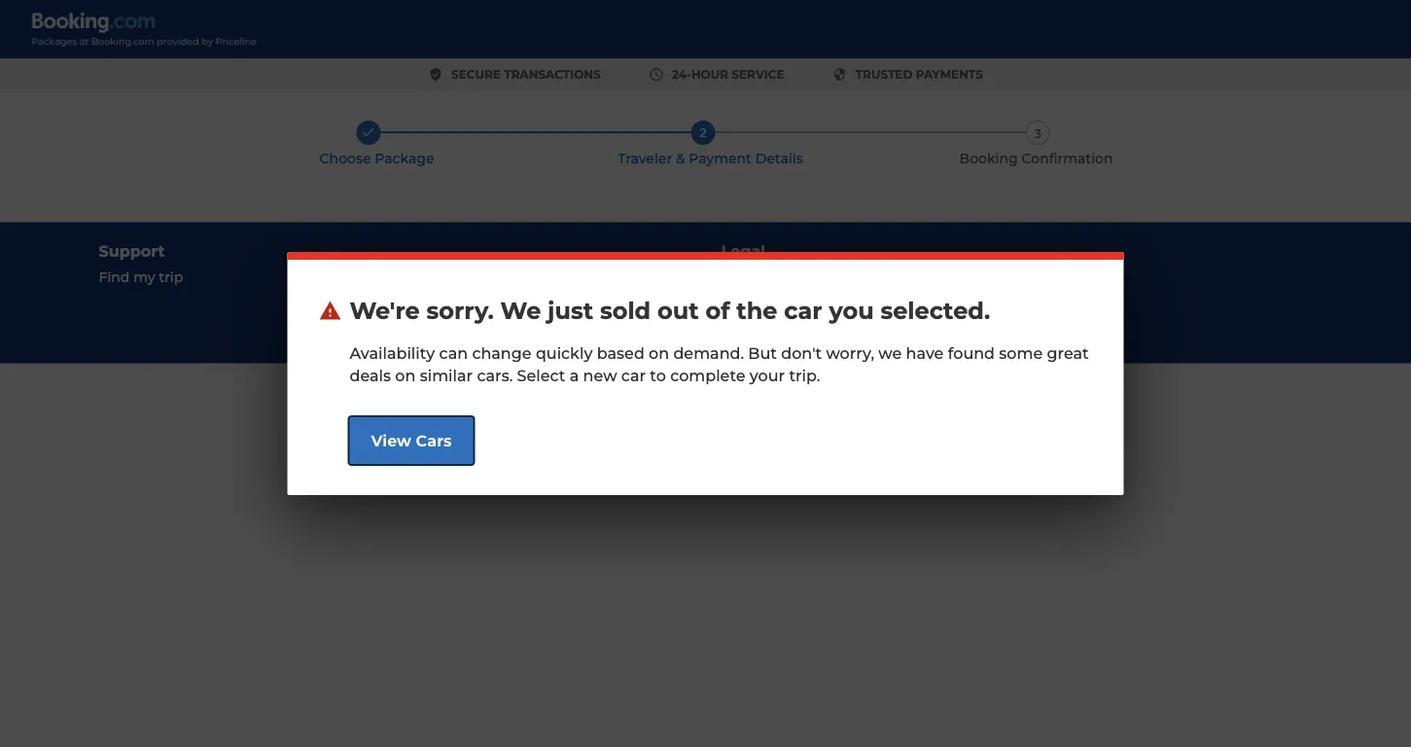 Task type: vqa. For each thing, say whether or not it's contained in the screenshot.
TRANSACTIONS
yes



Task type: describe. For each thing, give the bounding box(es) containing it.
confirmation
[[1022, 150, 1113, 166]]

policy
[[775, 295, 816, 312]]

some
[[999, 344, 1043, 363]]

find my trip link
[[99, 264, 690, 290]]

1 vertical spatial on
[[395, 366, 416, 385]]

hour
[[692, 67, 729, 81]]

booking
[[960, 150, 1018, 166]]

similar
[[420, 366, 473, 385]]

privacy policy link
[[721, 290, 1313, 317]]

0 vertical spatial car
[[784, 297, 823, 325]]

choose
[[320, 150, 371, 166]]

transactions
[[504, 67, 601, 81]]

secure transactions
[[451, 67, 601, 81]]

details
[[756, 150, 803, 166]]

2
[[700, 125, 707, 140]]

trip
[[159, 269, 183, 286]]

24-
[[672, 67, 692, 81]]

secure
[[451, 67, 501, 81]]

legal
[[721, 241, 766, 260]]

trip.
[[789, 366, 820, 385]]

availability
[[350, 344, 435, 363]]

select
[[517, 366, 566, 385]]

terms and conditions link
[[721, 264, 1313, 290]]

to
[[650, 366, 666, 385]]

service
[[732, 67, 785, 81]]

but
[[748, 344, 777, 363]]

trusted
[[856, 67, 913, 81]]

just
[[548, 297, 594, 325]]

availability can change quickly based on demand. but don't worry, we have found some great deals on similar cars. select a new car to complete your trip.
[[350, 344, 1089, 385]]

we
[[501, 297, 541, 325]]

booking confirmation
[[960, 150, 1113, 166]]

great
[[1047, 344, 1089, 363]]

package
[[375, 150, 434, 166]]

view
[[371, 431, 412, 450]]

legal terms and conditions privacy policy
[[721, 241, 872, 312]]

selected.
[[881, 297, 990, 325]]

view cars button
[[350, 418, 473, 464]]

view cars
[[371, 431, 452, 450]]

don't
[[781, 344, 822, 363]]

change
[[472, 344, 532, 363]]



Task type: locate. For each thing, give the bounding box(es) containing it.
car inside availability can change quickly based on demand. but don't worry, we have found some great deals on similar cars. select a new car to complete your trip.
[[621, 366, 646, 385]]

and
[[767, 269, 794, 286]]

support
[[99, 241, 165, 260]]

new
[[583, 366, 617, 385]]

your
[[750, 366, 785, 385]]

choose package
[[320, 150, 434, 166]]

can
[[439, 344, 468, 363]]

car
[[784, 297, 823, 325], [621, 366, 646, 385]]

cars.
[[477, 366, 513, 385]]

trusted payments
[[856, 67, 983, 81]]

my
[[133, 269, 155, 286]]

conditions
[[798, 269, 872, 286]]

worry,
[[826, 344, 875, 363]]

have
[[906, 344, 944, 363]]

you
[[829, 297, 874, 325]]

traveler
[[618, 150, 672, 166]]

car down and
[[784, 297, 823, 325]]

car left to
[[621, 366, 646, 385]]

a
[[570, 366, 579, 385]]

on
[[649, 344, 669, 363], [395, 366, 416, 385]]

traveler & payment details
[[618, 150, 803, 166]]

sold
[[600, 297, 651, 325]]

out
[[658, 297, 699, 325]]

we're
[[350, 297, 420, 325]]

based
[[597, 344, 645, 363]]

privacy
[[721, 295, 771, 312]]

0 horizontal spatial car
[[621, 366, 646, 385]]

24-hour service
[[672, 67, 785, 81]]

payments
[[916, 67, 983, 81]]

booking.com packages image
[[31, 12, 258, 47]]

1 horizontal spatial car
[[784, 297, 823, 325]]

support find my trip
[[99, 241, 183, 286]]

the
[[737, 297, 778, 325]]

&
[[676, 150, 685, 166]]

we're sorry. we just sold out of the car you selected.
[[350, 297, 990, 325]]

complete
[[670, 366, 746, 385]]

we
[[879, 344, 902, 363]]

of
[[706, 297, 730, 325]]

0 vertical spatial on
[[649, 344, 669, 363]]

sorry.
[[427, 297, 494, 325]]

terms
[[721, 269, 764, 286]]

1 horizontal spatial on
[[649, 344, 669, 363]]

cars
[[416, 431, 452, 450]]

3
[[1035, 126, 1042, 141]]

on up to
[[649, 344, 669, 363]]

quickly
[[536, 344, 593, 363]]

payment
[[689, 150, 752, 166]]

on down availability
[[395, 366, 416, 385]]

found
[[948, 344, 995, 363]]

0 horizontal spatial on
[[395, 366, 416, 385]]

1 vertical spatial car
[[621, 366, 646, 385]]

find
[[99, 269, 130, 286]]

deals
[[350, 366, 391, 385]]

demand.
[[674, 344, 744, 363]]



